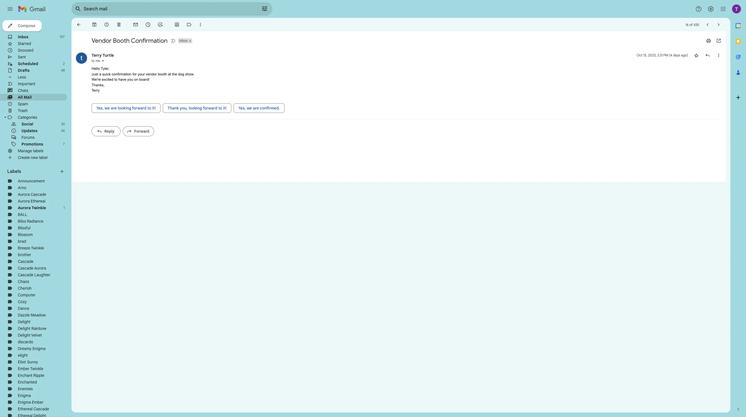 Task type: locate. For each thing, give the bounding box(es) containing it.
back to all mail image
[[76, 22, 82, 27]]

terry
[[92, 53, 102, 58], [92, 88, 100, 92]]

labels heading
[[7, 169, 59, 174]]

cherish
[[18, 286, 32, 291]]

1 are from the left
[[111, 105, 117, 110]]

cascade for cascade laughter
[[18, 272, 33, 277]]

cascade up chaos link
[[18, 272, 33, 277]]

twinkle down aurora ethereal link
[[32, 205, 46, 210]]

oct 15, 2023, 2:31 pm (4 days ago) cell
[[637, 53, 688, 58]]

inbox down labels image
[[179, 39, 188, 43]]

twinkle up ripple
[[30, 366, 43, 371]]

2 vertical spatial twinkle
[[30, 366, 43, 371]]

1 horizontal spatial looking
[[189, 105, 202, 110]]

1 we from the left
[[105, 105, 110, 110]]

your
[[138, 72, 145, 76]]

0 vertical spatial terry
[[92, 53, 102, 58]]

2 are from the left
[[253, 105, 259, 110]]

add to tasks image
[[158, 22, 163, 27]]

we're
[[92, 77, 101, 82]]

we for looking
[[105, 105, 110, 110]]

ethereal down enigma ember
[[18, 406, 33, 411]]

elixir sunny link
[[18, 359, 38, 364]]

looking inside yes, we are looking forward to it! button
[[118, 105, 131, 110]]

main menu image
[[7, 6, 13, 12]]

1
[[64, 206, 65, 210]]

enchant ripple link
[[18, 373, 44, 378]]

create
[[18, 155, 30, 160]]

oct 15, 2023, 2:31 pm (4 days ago)
[[637, 53, 688, 57]]

terry down 'thanks,'
[[92, 88, 100, 92]]

forums
[[22, 135, 35, 140]]

ethereal cascade
[[18, 406, 49, 411]]

1 horizontal spatial are
[[253, 105, 259, 110]]

scheduled link
[[18, 61, 38, 66]]

forward up forward link
[[132, 105, 147, 110]]

discardo
[[18, 339, 33, 344]]

terry up to me
[[92, 53, 102, 58]]

to inside yes, we are looking forward to it! button
[[148, 105, 151, 110]]

show details image
[[101, 59, 105, 63]]

1 horizontal spatial forward
[[203, 105, 217, 110]]

twinkle
[[32, 205, 46, 210], [31, 246, 44, 251], [30, 366, 43, 371]]

archive image
[[92, 22, 97, 27]]

yes, we are confirmed.
[[239, 105, 280, 110]]

important link
[[18, 81, 35, 86]]

0 horizontal spatial we
[[105, 105, 110, 110]]

cascade laughter
[[18, 272, 50, 277]]

compose button
[[2, 20, 42, 31]]

tab list
[[731, 18, 747, 397]]

meadow
[[31, 313, 46, 318]]

delete image
[[116, 22, 122, 27]]

advanced search options image
[[259, 3, 270, 14]]

hello tyler, just a quick confirmation for your vendor booth at the dog show. we're excited to have you on board! thanks, terry
[[92, 66, 195, 92]]

label
[[39, 155, 48, 160]]

ember up ethereal cascade link
[[32, 400, 43, 405]]

enigma down velvet
[[33, 346, 46, 351]]

yes, we are looking forward to it! button
[[92, 103, 161, 113]]

blossom
[[18, 232, 33, 237]]

oct
[[637, 53, 643, 57]]

starred link
[[18, 41, 31, 46]]

ball link
[[18, 212, 27, 217]]

enigma down enemies link
[[18, 393, 31, 398]]

delight velvet link
[[18, 333, 42, 338]]

2 yes, from the left
[[239, 105, 246, 110]]

1 looking from the left
[[118, 105, 131, 110]]

ember twinkle link
[[18, 366, 43, 371]]

enchanted
[[18, 380, 37, 385]]

0 horizontal spatial it!
[[152, 105, 156, 110]]

compose
[[18, 23, 35, 28]]

ripple
[[33, 373, 44, 378]]

trash link
[[18, 108, 28, 113]]

ember
[[18, 366, 29, 371], [32, 400, 43, 405]]

0 horizontal spatial are
[[111, 105, 117, 110]]

velvet
[[31, 333, 42, 338]]

terry inside hello tyler, just a quick confirmation for your vendor booth at the dog show. we're excited to have you on board! thanks, terry
[[92, 88, 100, 92]]

you,
[[180, 105, 188, 110]]

mark as unread image
[[133, 22, 139, 27]]

inbox up "starred"
[[18, 34, 28, 39]]

twinkle for ember twinkle
[[30, 366, 43, 371]]

computer
[[18, 292, 36, 297]]

ember up enchant
[[18, 366, 29, 371]]

0 vertical spatial ember
[[18, 366, 29, 371]]

cascade aurora
[[18, 266, 46, 271]]

delight down dazzle
[[18, 319, 30, 324]]

discardo link
[[18, 339, 33, 344]]

twinkle right breeze
[[31, 246, 44, 251]]

aurora for aurora ethereal
[[18, 199, 30, 204]]

0 vertical spatial ethereal
[[31, 199, 45, 204]]

2 we from the left
[[247, 105, 252, 110]]

elight link
[[18, 353, 28, 358]]

delight up discardo link
[[18, 333, 30, 338]]

34
[[61, 128, 65, 133]]

thank
[[168, 105, 179, 110]]

yes, for yes, we are looking forward to it!
[[96, 105, 104, 110]]

cascade up aurora ethereal
[[31, 192, 46, 197]]

2 vertical spatial delight
[[18, 333, 30, 338]]

dreamy enigma
[[18, 346, 46, 351]]

elight
[[18, 353, 28, 358]]

delight for delight rainbow
[[18, 326, 30, 331]]

sunny
[[27, 359, 38, 364]]

1 delight from the top
[[18, 319, 30, 324]]

bliss radiance
[[18, 219, 43, 224]]

cascade for cascade aurora
[[18, 266, 33, 271]]

48
[[61, 68, 65, 72]]

2 delight from the top
[[18, 326, 30, 331]]

labels navigation
[[0, 18, 72, 417]]

breeze twinkle link
[[18, 246, 44, 251]]

aurora down arno
[[18, 192, 30, 197]]

1 vertical spatial terry
[[92, 88, 100, 92]]

1 vertical spatial ember
[[32, 400, 43, 405]]

thanks,
[[92, 83, 105, 87]]

forward right you, on the top of the page
[[203, 105, 217, 110]]

1 yes, from the left
[[96, 105, 104, 110]]

0 vertical spatial delight
[[18, 319, 30, 324]]

trash
[[18, 108, 28, 113]]

we left confirmed.
[[247, 105, 252, 110]]

are up 'reply'
[[111, 105, 117, 110]]

breeze twinkle
[[18, 246, 44, 251]]

aurora twinkle
[[18, 205, 46, 210]]

1 vertical spatial delight
[[18, 326, 30, 331]]

blossom link
[[18, 232, 33, 237]]

1 horizontal spatial ember
[[32, 400, 43, 405]]

are left confirmed.
[[253, 105, 259, 110]]

spam
[[18, 101, 28, 106]]

aurora up 'aurora twinkle' at the left of page
[[18, 199, 30, 204]]

inbox inside button
[[179, 39, 188, 43]]

enigma down enigma link at the left
[[18, 400, 31, 405]]

show.
[[185, 72, 195, 76]]

labels
[[7, 169, 21, 174]]

delight for delight velvet
[[18, 333, 30, 338]]

1 vertical spatial enigma
[[18, 393, 31, 398]]

arno link
[[18, 185, 26, 190]]

we up reply link
[[105, 105, 110, 110]]

reply link
[[92, 126, 121, 136]]

enemies link
[[18, 386, 33, 391]]

inbox inside labels navigation
[[18, 34, 28, 39]]

at
[[168, 72, 171, 76]]

ethereal cascade link
[[18, 406, 49, 411]]

2 terry from the top
[[92, 88, 100, 92]]

Search mail text field
[[84, 6, 246, 12]]

inbox for inbox button
[[179, 39, 188, 43]]

manage labels create new label
[[18, 148, 48, 160]]

cascade down brother link
[[18, 259, 33, 264]]

cascade laughter link
[[18, 272, 50, 277]]

inbox button
[[178, 38, 188, 43]]

yes, down 'thanks,'
[[96, 105, 104, 110]]

1 horizontal spatial it!
[[223, 105, 227, 110]]

bliss radiance link
[[18, 219, 43, 224]]

gmail image
[[18, 3, 48, 15]]

ethereal down aurora cascade
[[31, 199, 45, 204]]

enigma ember
[[18, 400, 43, 405]]

aurora for aurora cascade
[[18, 192, 30, 197]]

enigma for enigma link at the left
[[18, 393, 31, 398]]

social link
[[22, 121, 33, 127]]

0 vertical spatial twinkle
[[32, 205, 46, 210]]

yes, left confirmed.
[[239, 105, 246, 110]]

delight rainbow link
[[18, 326, 46, 331]]

breeze
[[18, 246, 30, 251]]

0 horizontal spatial yes,
[[96, 105, 104, 110]]

1 horizontal spatial yes,
[[239, 105, 246, 110]]

3 delight from the top
[[18, 333, 30, 338]]

2 looking from the left
[[189, 105, 202, 110]]

0 horizontal spatial looking
[[118, 105, 131, 110]]

1 vertical spatial twinkle
[[31, 246, 44, 251]]

1 it! from the left
[[152, 105, 156, 110]]

2 it! from the left
[[223, 105, 227, 110]]

aurora for aurora twinkle
[[18, 205, 31, 210]]

manage labels link
[[18, 148, 43, 153]]

aurora ethereal link
[[18, 199, 45, 204]]

1 horizontal spatial we
[[247, 105, 252, 110]]

dance
[[18, 306, 29, 311]]

booth
[[158, 72, 167, 76]]

looking up forward link
[[118, 105, 131, 110]]

it!
[[152, 105, 156, 110], [223, 105, 227, 110]]

quick
[[102, 72, 111, 76]]

create new label link
[[18, 155, 48, 160]]

delight down delight link
[[18, 326, 30, 331]]

0 horizontal spatial inbox
[[18, 34, 28, 39]]

None search field
[[72, 2, 273, 16]]

cascade for the cascade link
[[18, 259, 33, 264]]

2 vertical spatial enigma
[[18, 400, 31, 405]]

0 horizontal spatial forward
[[132, 105, 147, 110]]

looking right you, on the top of the page
[[189, 105, 202, 110]]

1 horizontal spatial inbox
[[179, 39, 188, 43]]

vendor booth confirmation
[[92, 37, 168, 44]]

aurora up ball link
[[18, 205, 31, 210]]

dazzle meadow link
[[18, 313, 46, 318]]

cascade down the cascade link
[[18, 266, 33, 271]]

settings image
[[708, 6, 715, 12]]

2 forward from the left
[[203, 105, 217, 110]]



Task type: describe. For each thing, give the bounding box(es) containing it.
enchanted link
[[18, 380, 37, 385]]

inbox for 'inbox' link
[[18, 34, 28, 39]]

tyler,
[[101, 66, 110, 71]]

Not starred checkbox
[[694, 53, 700, 58]]

the
[[172, 72, 177, 76]]

older image
[[716, 22, 722, 27]]

computer link
[[18, 292, 36, 297]]

scheduled
[[18, 61, 38, 66]]

drafts
[[18, 68, 30, 73]]

all mail link
[[18, 95, 32, 100]]

1 forward from the left
[[132, 105, 147, 110]]

to inside thank you, looking forward to it! button
[[218, 105, 222, 110]]

enigma ember link
[[18, 400, 43, 405]]

elixir sunny
[[18, 359, 38, 364]]

to inside hello tyler, just a quick confirmation for your vendor booth at the dog show. we're excited to have you on board! thanks, terry
[[114, 77, 117, 82]]

twinkle for breeze twinkle
[[31, 246, 44, 251]]

dazzle meadow
[[18, 313, 46, 318]]

labels image
[[187, 22, 192, 27]]

dreamy
[[18, 346, 32, 351]]

not starred image
[[694, 53, 700, 58]]

2:31 pm
[[658, 53, 669, 57]]

reply
[[104, 129, 115, 134]]

report spam image
[[104, 22, 109, 27]]

of
[[690, 22, 693, 27]]

enigma for enigma ember
[[18, 400, 31, 405]]

all mail
[[18, 95, 32, 100]]

enigma link
[[18, 393, 31, 398]]

dog
[[178, 72, 184, 76]]

107
[[60, 35, 65, 39]]

board!
[[139, 77, 150, 82]]

all
[[18, 95, 23, 100]]

brad link
[[18, 239, 26, 244]]

categories
[[18, 115, 37, 120]]

aurora cascade
[[18, 192, 46, 197]]

me
[[96, 59, 100, 63]]

mail
[[24, 95, 32, 100]]

rainbow
[[31, 326, 46, 331]]

promotions link
[[22, 142, 43, 147]]

less
[[18, 75, 26, 80]]

announcement
[[18, 178, 45, 184]]

inbox link
[[18, 34, 28, 39]]

spam link
[[18, 101, 28, 106]]

are for looking
[[111, 105, 117, 110]]

delight velvet
[[18, 333, 42, 338]]

cascade down enigma ember
[[34, 406, 49, 411]]

1 terry from the top
[[92, 53, 102, 58]]

dreamy enigma link
[[18, 346, 46, 351]]

support image
[[696, 6, 702, 12]]

are for confirmed.
[[253, 105, 259, 110]]

excited
[[102, 77, 113, 82]]

drafts link
[[18, 68, 30, 73]]

more image
[[198, 22, 203, 27]]

vendor
[[92, 37, 112, 44]]

confirmation
[[112, 72, 132, 76]]

15,
[[644, 53, 648, 57]]

we for confirmed.
[[247, 105, 252, 110]]

brad
[[18, 239, 26, 244]]

for
[[133, 72, 137, 76]]

brother link
[[18, 252, 31, 257]]

yes, for yes, we are confirmed.
[[239, 105, 246, 110]]

updates
[[22, 128, 37, 133]]

arno
[[18, 185, 26, 190]]

important
[[18, 81, 35, 86]]

a
[[99, 72, 101, 76]]

16 of 435
[[686, 22, 700, 27]]

ago)
[[682, 53, 688, 57]]

enemies
[[18, 386, 33, 391]]

booth
[[113, 37, 130, 44]]

forward link
[[123, 126, 154, 136]]

move to inbox image
[[174, 22, 180, 27]]

starred
[[18, 41, 31, 46]]

search mail image
[[73, 4, 83, 14]]

twinkle for aurora twinkle
[[32, 205, 46, 210]]

bliss
[[18, 219, 26, 224]]

cascade link
[[18, 259, 33, 264]]

confirmed.
[[260, 105, 280, 110]]

turtle
[[103, 53, 114, 58]]

have
[[118, 77, 126, 82]]

snooze image
[[145, 22, 151, 27]]

yes, we are confirmed. button
[[234, 103, 285, 113]]

newer image
[[705, 22, 711, 27]]

7
[[63, 142, 65, 146]]

32
[[61, 122, 65, 126]]

delight for delight link
[[18, 319, 30, 324]]

radiance
[[27, 219, 43, 224]]

0 horizontal spatial ember
[[18, 366, 29, 371]]

blissful link
[[18, 225, 31, 230]]

enchant ripple
[[18, 373, 44, 378]]

2
[[63, 61, 65, 66]]

1 vertical spatial ethereal
[[18, 406, 33, 411]]

promotions
[[22, 142, 43, 147]]

cozy link
[[18, 299, 27, 304]]

chaos link
[[18, 279, 29, 284]]

looking inside thank you, looking forward to it! button
[[189, 105, 202, 110]]

announcement link
[[18, 178, 45, 184]]

manage
[[18, 148, 32, 153]]

just
[[92, 72, 98, 76]]

elixir
[[18, 359, 26, 364]]

delight link
[[18, 319, 30, 324]]

confirmation
[[131, 37, 168, 44]]

435
[[694, 22, 700, 27]]

0 vertical spatial enigma
[[33, 346, 46, 351]]

(4
[[670, 53, 673, 57]]

aurora up laughter
[[34, 266, 46, 271]]



Task type: vqa. For each thing, say whether or not it's contained in the screenshot.
BEHAVIOR:
no



